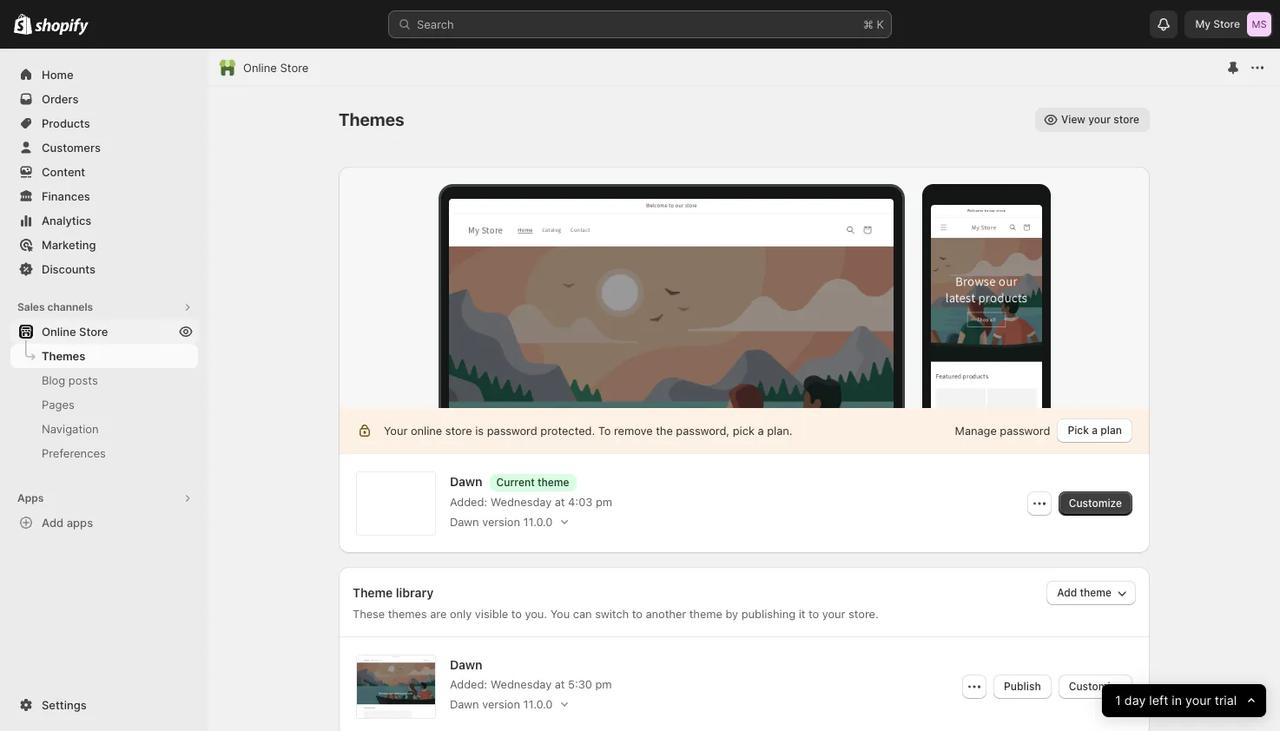 Task type: locate. For each thing, give the bounding box(es) containing it.
your
[[1186, 693, 1211, 709]]

store down sales channels button
[[79, 325, 108, 339]]

k
[[877, 17, 884, 31]]

0 vertical spatial online store link
[[243, 59, 309, 76]]

online right online store icon
[[243, 61, 277, 75]]

settings link
[[10, 693, 198, 718]]

online store right online store icon
[[243, 61, 309, 75]]

preferences link
[[10, 441, 198, 466]]

0 vertical spatial store
[[1214, 17, 1241, 30]]

store
[[1214, 17, 1241, 30], [280, 61, 309, 75], [79, 325, 108, 339]]

my store image
[[1248, 12, 1272, 36]]

blog
[[42, 374, 65, 387]]

navigation
[[42, 422, 99, 436]]

1 horizontal spatial store
[[280, 61, 309, 75]]

home
[[42, 68, 74, 82]]

0 horizontal spatial online
[[42, 325, 76, 339]]

1 vertical spatial online store link
[[10, 320, 198, 344]]

posts
[[69, 374, 98, 387]]

pages link
[[10, 393, 198, 417]]

online store link down channels
[[10, 320, 198, 344]]

1 horizontal spatial online store
[[243, 61, 309, 75]]

1 vertical spatial store
[[280, 61, 309, 75]]

finances
[[42, 189, 90, 203]]

my store
[[1196, 17, 1241, 30]]

0 vertical spatial online
[[243, 61, 277, 75]]

day
[[1125, 693, 1146, 709]]

online store
[[243, 61, 309, 75], [42, 325, 108, 339]]

1 day left in your trial button
[[1102, 685, 1267, 718]]

shopify image
[[14, 14, 32, 35], [35, 18, 89, 35]]

1 vertical spatial online store
[[42, 325, 108, 339]]

1 vertical spatial online
[[42, 325, 76, 339]]

online store down channels
[[42, 325, 108, 339]]

customers
[[42, 141, 101, 155]]

0 horizontal spatial store
[[79, 325, 108, 339]]

sales channels button
[[10, 295, 198, 320]]

1 horizontal spatial online store link
[[243, 59, 309, 76]]

left
[[1149, 693, 1169, 709]]

online store link
[[243, 59, 309, 76], [10, 320, 198, 344]]

finances link
[[10, 184, 198, 209]]

in
[[1172, 693, 1182, 709]]

0 horizontal spatial online store
[[42, 325, 108, 339]]

1 horizontal spatial online
[[243, 61, 277, 75]]

add apps button
[[10, 511, 198, 535]]

preferences
[[42, 447, 106, 460]]

store right my
[[1214, 17, 1241, 30]]

2 vertical spatial store
[[79, 325, 108, 339]]

store right online store icon
[[280, 61, 309, 75]]

online
[[243, 61, 277, 75], [42, 325, 76, 339]]

products
[[42, 116, 90, 130]]

blog posts link
[[10, 368, 198, 393]]

navigation link
[[10, 417, 198, 441]]

1 day left in your trial
[[1115, 693, 1237, 709]]

online up themes
[[42, 325, 76, 339]]

online store link right online store icon
[[243, 59, 309, 76]]



Task type: vqa. For each thing, say whether or not it's contained in the screenshot.
Store to the left
yes



Task type: describe. For each thing, give the bounding box(es) containing it.
analytics link
[[10, 209, 198, 233]]

add apps
[[42, 516, 93, 530]]

pages
[[42, 398, 75, 412]]

apps
[[67, 516, 93, 530]]

1
[[1115, 693, 1121, 709]]

0 vertical spatial online store
[[243, 61, 309, 75]]

sales channels
[[17, 301, 93, 314]]

content
[[42, 165, 85, 179]]

products link
[[10, 111, 198, 136]]

0 horizontal spatial online store link
[[10, 320, 198, 344]]

apps button
[[10, 487, 198, 511]]

settings
[[42, 698, 87, 712]]

blog posts
[[42, 374, 98, 387]]

orders
[[42, 92, 79, 106]]

⌘
[[864, 17, 874, 31]]

discounts
[[42, 262, 96, 276]]

sales
[[17, 301, 45, 314]]

my
[[1196, 17, 1211, 30]]

0 horizontal spatial shopify image
[[14, 14, 32, 35]]

analytics
[[42, 214, 91, 228]]

trial
[[1215, 693, 1237, 709]]

search
[[417, 17, 454, 31]]

themes link
[[10, 344, 198, 368]]

home link
[[10, 63, 198, 87]]

content link
[[10, 160, 198, 184]]

marketing link
[[10, 233, 198, 257]]

themes
[[42, 349, 85, 363]]

2 horizontal spatial store
[[1214, 17, 1241, 30]]

apps
[[17, 492, 44, 505]]

add
[[42, 516, 64, 530]]

channels
[[47, 301, 93, 314]]

⌘ k
[[864, 17, 884, 31]]

discounts link
[[10, 257, 198, 281]]

customers link
[[10, 136, 198, 160]]

marketing
[[42, 238, 96, 252]]

online store image
[[219, 59, 236, 76]]

1 horizontal spatial shopify image
[[35, 18, 89, 35]]

orders link
[[10, 87, 198, 111]]



